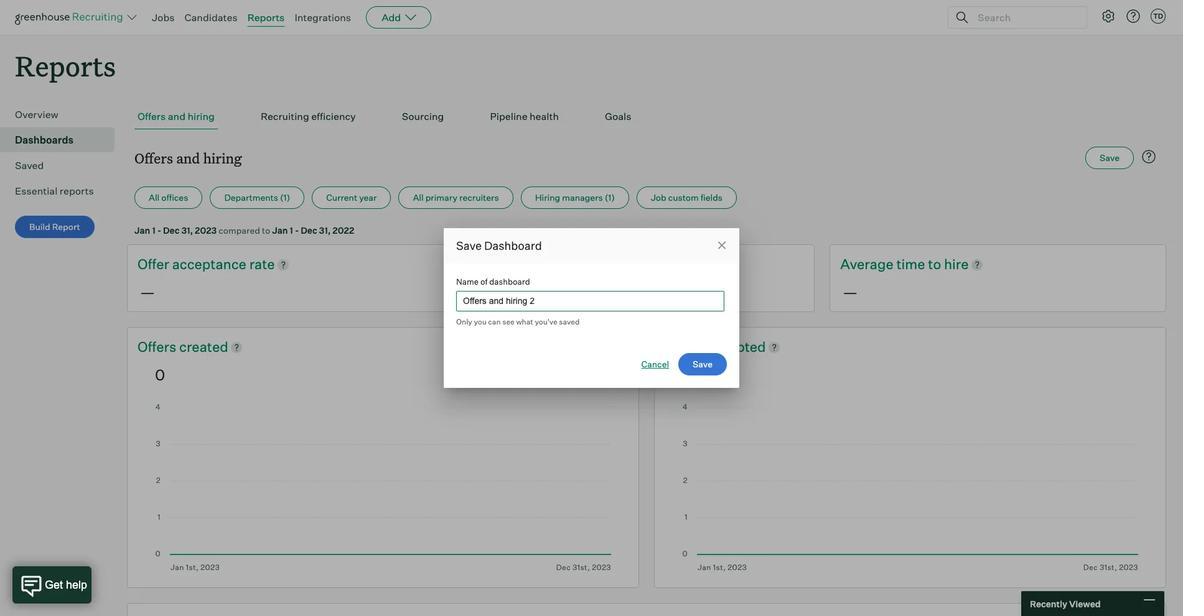 Task type: vqa. For each thing, say whether or not it's contained in the screenshot.
stage
no



Task type: describe. For each thing, give the bounding box(es) containing it.
compared
[[219, 225, 260, 236]]

to for hire
[[928, 256, 941, 273]]

accepted
[[707, 339, 766, 355]]

departments (1)
[[224, 192, 290, 203]]

of
[[481, 277, 488, 287]]

build
[[29, 222, 50, 232]]

pipeline
[[490, 110, 528, 123]]

created link
[[179, 338, 228, 357]]

build report button
[[15, 216, 94, 239]]

1 vertical spatial hiring
[[203, 149, 242, 168]]

dashboard
[[489, 277, 530, 287]]

1 - from the left
[[157, 225, 161, 236]]

1 vertical spatial offers and hiring
[[134, 149, 242, 168]]

add button
[[366, 6, 432, 29]]

add
[[382, 11, 401, 24]]

offers link for accepted
[[665, 338, 707, 357]]

average time to for fill
[[489, 256, 593, 273]]

current year button
[[312, 187, 391, 209]]

save for top save button
[[1100, 153, 1120, 163]]

all primary recruiters button
[[399, 187, 513, 209]]

sourcing
[[402, 110, 444, 123]]

saved
[[15, 159, 44, 172]]

1 vertical spatial and
[[176, 149, 200, 168]]

acceptance link
[[172, 255, 249, 275]]

rate
[[249, 256, 275, 273]]

all for all primary recruiters
[[413, 192, 424, 203]]

all offices button
[[134, 187, 203, 209]]

dashboards link
[[15, 133, 110, 148]]

hire
[[944, 256, 969, 273]]

all offices
[[149, 192, 188, 203]]

save button inside dialog
[[679, 354, 727, 376]]

pipeline health
[[490, 110, 559, 123]]

report
[[52, 222, 80, 232]]

offer
[[138, 256, 169, 273]]

current year
[[326, 192, 377, 203]]

custom
[[668, 192, 699, 203]]

average time to for hire
[[841, 256, 944, 273]]

fields
[[701, 192, 723, 203]]

see
[[503, 317, 515, 327]]

tab list containing offers and hiring
[[134, 104, 1159, 130]]

hire link
[[944, 255, 969, 275]]

and inside offers and hiring button
[[168, 110, 185, 123]]

offers and hiring button
[[134, 104, 218, 130]]

2 dec from the left
[[301, 225, 317, 236]]

essential reports
[[15, 185, 94, 197]]

name
[[456, 277, 479, 287]]

job
[[651, 192, 666, 203]]

you've
[[535, 317, 558, 327]]

you
[[474, 317, 487, 327]]

2 31, from the left
[[319, 225, 331, 236]]

year
[[359, 192, 377, 203]]

offices
[[161, 192, 188, 203]]

sourcing button
[[399, 104, 447, 130]]

jobs
[[152, 11, 175, 24]]

2 1 from the left
[[290, 225, 293, 236]]

1 31, from the left
[[181, 225, 193, 236]]

integrations link
[[295, 11, 351, 24]]

all primary recruiters
[[413, 192, 499, 203]]

Search text field
[[975, 8, 1076, 26]]

all for all offices
[[149, 192, 160, 203]]

hiring managers (1) button
[[521, 187, 629, 209]]

managers
[[562, 192, 603, 203]]

current
[[326, 192, 357, 203]]

offer acceptance
[[138, 256, 249, 273]]

time for fill
[[545, 256, 574, 273]]

time link for fill
[[545, 255, 577, 275]]

can
[[488, 317, 501, 327]]

dashboard
[[484, 239, 542, 253]]

saved link
[[15, 158, 110, 173]]

offers and hiring inside offers and hiring button
[[138, 110, 215, 123]]

name of dashboard
[[456, 277, 530, 287]]

viewed
[[1069, 599, 1101, 610]]

overview link
[[15, 107, 110, 122]]

recently viewed
[[1030, 599, 1101, 610]]

candidates
[[185, 11, 238, 24]]

candidates link
[[185, 11, 238, 24]]

fill link
[[593, 255, 608, 275]]

2 (1) from the left
[[605, 192, 615, 203]]

save dashboard dialog
[[444, 228, 740, 388]]

goals
[[605, 110, 632, 123]]

td button
[[1151, 9, 1166, 24]]

departments
[[224, 192, 278, 203]]

1 (1) from the left
[[280, 192, 290, 203]]

average for hire
[[841, 256, 894, 273]]

what
[[516, 317, 533, 327]]

td
[[1153, 12, 1164, 21]]



Task type: locate. For each thing, give the bounding box(es) containing it.
1 horizontal spatial average
[[841, 256, 894, 273]]

1 vertical spatial save
[[456, 239, 482, 253]]

jan 1 - dec 31, 2023 compared to jan 1 - dec 31, 2022
[[134, 225, 354, 236]]

2023
[[195, 225, 217, 236]]

0 horizontal spatial xychart image
[[155, 404, 611, 573]]

31, left 2022
[[319, 225, 331, 236]]

1 time link from the left
[[545, 255, 577, 275]]

2 average link from the left
[[841, 255, 897, 275]]

0 horizontal spatial time
[[545, 256, 574, 273]]

0 for accepted
[[682, 366, 692, 385]]

0 vertical spatial save button
[[1086, 147, 1134, 169]]

save left faq icon
[[1100, 153, 1120, 163]]

0 horizontal spatial average link
[[489, 255, 545, 275]]

offers and hiring
[[138, 110, 215, 123], [134, 149, 242, 168]]

none text field inside save dashboard dialog
[[456, 291, 725, 312]]

2 time from the left
[[897, 256, 925, 273]]

1 horizontal spatial average link
[[841, 255, 897, 275]]

0 horizontal spatial 31,
[[181, 225, 193, 236]]

only you can see what you've saved
[[456, 317, 580, 327]]

1 horizontal spatial time
[[897, 256, 925, 273]]

2022
[[333, 225, 354, 236]]

to link for fill
[[577, 255, 593, 275]]

fill
[[593, 256, 608, 273]]

0 for created
[[155, 366, 165, 385]]

1 vertical spatial save button
[[679, 354, 727, 376]]

efficiency
[[311, 110, 356, 123]]

0 vertical spatial save
[[1100, 153, 1120, 163]]

0 horizontal spatial dec
[[163, 225, 180, 236]]

time
[[545, 256, 574, 273], [897, 256, 925, 273]]

0 horizontal spatial offers link
[[138, 338, 179, 357]]

3 — from the left
[[843, 283, 858, 302]]

1 down the departments (1) button
[[290, 225, 293, 236]]

2 all from the left
[[413, 192, 424, 203]]

faq image
[[1142, 150, 1157, 164]]

0 vertical spatial hiring
[[188, 110, 215, 123]]

average link for fill
[[489, 255, 545, 275]]

1
[[152, 225, 156, 236], [290, 225, 293, 236]]

goals button
[[602, 104, 635, 130]]

0 vertical spatial reports
[[248, 11, 285, 24]]

(1) right 'managers'
[[605, 192, 615, 203]]

time link for hire
[[897, 255, 928, 275]]

rate link
[[249, 255, 275, 275]]

hiring managers (1)
[[535, 192, 615, 203]]

save
[[1100, 153, 1120, 163], [456, 239, 482, 253], [693, 359, 713, 370]]

1 horizontal spatial to link
[[928, 255, 944, 275]]

cancel link
[[641, 359, 669, 371]]

1 horizontal spatial offers link
[[665, 338, 707, 357]]

build report
[[29, 222, 80, 232]]

2 average time to from the left
[[841, 256, 944, 273]]

(1) right departments
[[280, 192, 290, 203]]

1 average link from the left
[[489, 255, 545, 275]]

1 horizontal spatial jan
[[272, 225, 288, 236]]

1 horizontal spatial save button
[[1086, 147, 1134, 169]]

integrations
[[295, 11, 351, 24]]

- left 2022
[[295, 225, 299, 236]]

hiring
[[188, 110, 215, 123], [203, 149, 242, 168]]

jan up offer
[[134, 225, 150, 236]]

to
[[262, 225, 270, 236], [577, 256, 590, 273], [928, 256, 941, 273]]

1 dec from the left
[[163, 225, 180, 236]]

— for fill
[[492, 283, 507, 302]]

health
[[530, 110, 559, 123]]

1 horizontal spatial save
[[693, 359, 713, 370]]

offers link
[[138, 338, 179, 357], [665, 338, 707, 357]]

1 horizontal spatial 0
[[682, 366, 692, 385]]

2 vertical spatial save
[[693, 359, 713, 370]]

0 horizontal spatial -
[[157, 225, 161, 236]]

2 time link from the left
[[897, 255, 928, 275]]

2 — from the left
[[492, 283, 507, 302]]

1 to link from the left
[[577, 255, 593, 275]]

2 horizontal spatial —
[[843, 283, 858, 302]]

—
[[140, 283, 155, 302], [492, 283, 507, 302], [843, 283, 858, 302]]

(1)
[[280, 192, 290, 203], [605, 192, 615, 203]]

greenhouse recruiting image
[[15, 10, 127, 25]]

1 jan from the left
[[134, 225, 150, 236]]

essential
[[15, 185, 57, 197]]

xychart image
[[155, 404, 611, 573], [682, 404, 1139, 573]]

time link left hire "link"
[[897, 255, 928, 275]]

time link
[[545, 255, 577, 275], [897, 255, 928, 275]]

average link for hire
[[841, 255, 897, 275]]

recruiting efficiency button
[[258, 104, 359, 130]]

31, left 2023
[[181, 225, 193, 236]]

— for hire
[[843, 283, 858, 302]]

time link left fill 'link'
[[545, 255, 577, 275]]

offers link for created
[[138, 338, 179, 357]]

0 horizontal spatial all
[[149, 192, 160, 203]]

only
[[456, 317, 472, 327]]

recently
[[1030, 599, 1068, 610]]

0 vertical spatial and
[[168, 110, 185, 123]]

tab list
[[134, 104, 1159, 130]]

time for hire
[[897, 256, 925, 273]]

primary
[[426, 192, 458, 203]]

all left offices
[[149, 192, 160, 203]]

recruiting efficiency
[[261, 110, 356, 123]]

offer link
[[138, 255, 172, 275]]

1 horizontal spatial 1
[[290, 225, 293, 236]]

2 offers link from the left
[[665, 338, 707, 357]]

all
[[149, 192, 160, 203], [413, 192, 424, 203]]

0 vertical spatial offers and hiring
[[138, 110, 215, 123]]

average link
[[489, 255, 545, 275], [841, 255, 897, 275]]

1 horizontal spatial average time to
[[841, 256, 944, 273]]

1 offers link from the left
[[138, 338, 179, 357]]

time left hire
[[897, 256, 925, 273]]

dec left 2022
[[301, 225, 317, 236]]

1 0 from the left
[[155, 366, 165, 385]]

0 horizontal spatial —
[[140, 283, 155, 302]]

dec down all offices button
[[163, 225, 180, 236]]

1 all from the left
[[149, 192, 160, 203]]

2 - from the left
[[295, 225, 299, 236]]

essential reports link
[[15, 184, 110, 199]]

1 horizontal spatial —
[[492, 283, 507, 302]]

1 horizontal spatial 31,
[[319, 225, 331, 236]]

accepted link
[[707, 338, 766, 357]]

configure image
[[1101, 9, 1116, 24]]

2 average from the left
[[841, 256, 894, 273]]

2 jan from the left
[[272, 225, 288, 236]]

xychart image for created
[[155, 404, 611, 573]]

save up name
[[456, 239, 482, 253]]

to left fill
[[577, 256, 590, 273]]

reports link
[[248, 11, 285, 24]]

hiring inside button
[[188, 110, 215, 123]]

2 to link from the left
[[928, 255, 944, 275]]

xychart image for accepted
[[682, 404, 1139, 573]]

offers inside offers and hiring button
[[138, 110, 166, 123]]

average for fill
[[489, 256, 542, 273]]

jan up rate
[[272, 225, 288, 236]]

to link
[[577, 255, 593, 275], [928, 255, 944, 275]]

2 0 from the left
[[682, 366, 692, 385]]

save dashboard
[[456, 239, 542, 253]]

1 up offer
[[152, 225, 156, 236]]

31,
[[181, 225, 193, 236], [319, 225, 331, 236]]

0 horizontal spatial time link
[[545, 255, 577, 275]]

1 time from the left
[[545, 256, 574, 273]]

2 horizontal spatial save
[[1100, 153, 1120, 163]]

1 horizontal spatial all
[[413, 192, 424, 203]]

0 horizontal spatial (1)
[[280, 192, 290, 203]]

reports down greenhouse recruiting image
[[15, 47, 116, 84]]

save button right cancel link
[[679, 354, 727, 376]]

save button left faq icon
[[1086, 147, 1134, 169]]

1 horizontal spatial xychart image
[[682, 404, 1139, 573]]

reports
[[60, 185, 94, 197]]

0 horizontal spatial save
[[456, 239, 482, 253]]

2 xychart image from the left
[[682, 404, 1139, 573]]

offers
[[138, 110, 166, 123], [134, 149, 173, 168], [138, 339, 179, 355], [665, 339, 707, 355]]

time left fill
[[545, 256, 574, 273]]

-
[[157, 225, 161, 236], [295, 225, 299, 236]]

created
[[179, 339, 228, 355]]

jobs link
[[152, 11, 175, 24]]

2 horizontal spatial to
[[928, 256, 941, 273]]

overview
[[15, 108, 58, 121]]

0 horizontal spatial save button
[[679, 354, 727, 376]]

1 average from the left
[[489, 256, 542, 273]]

save for save dashboard
[[456, 239, 482, 253]]

0 horizontal spatial 0
[[155, 366, 165, 385]]

1 horizontal spatial -
[[295, 225, 299, 236]]

to right compared
[[262, 225, 270, 236]]

1 horizontal spatial reports
[[248, 11, 285, 24]]

1 horizontal spatial dec
[[301, 225, 317, 236]]

- down all offices button
[[157, 225, 161, 236]]

td button
[[1149, 6, 1168, 26]]

job custom fields button
[[637, 187, 737, 209]]

1 vertical spatial reports
[[15, 47, 116, 84]]

to for fill
[[577, 256, 590, 273]]

0 horizontal spatial to
[[262, 225, 270, 236]]

recruiting
[[261, 110, 309, 123]]

0 horizontal spatial average
[[489, 256, 542, 273]]

acceptance
[[172, 256, 246, 273]]

1 xychart image from the left
[[155, 404, 611, 573]]

0 horizontal spatial 1
[[152, 225, 156, 236]]

1 horizontal spatial to
[[577, 256, 590, 273]]

0 horizontal spatial jan
[[134, 225, 150, 236]]

None text field
[[456, 291, 725, 312]]

to left hire
[[928, 256, 941, 273]]

recruiters
[[459, 192, 499, 203]]

reports right candidates link
[[248, 11, 285, 24]]

and
[[168, 110, 185, 123], [176, 149, 200, 168]]

cancel
[[641, 359, 669, 370]]

departments (1) button
[[210, 187, 304, 209]]

job custom fields
[[651, 192, 723, 203]]

hiring
[[535, 192, 560, 203]]

to link for hire
[[928, 255, 944, 275]]

pipeline health button
[[487, 104, 562, 130]]

save down accepted "link"
[[693, 359, 713, 370]]

1 — from the left
[[140, 283, 155, 302]]

0 horizontal spatial reports
[[15, 47, 116, 84]]

all left the primary
[[413, 192, 424, 203]]

1 horizontal spatial time link
[[897, 255, 928, 275]]

1 1 from the left
[[152, 225, 156, 236]]

1 average time to from the left
[[489, 256, 593, 273]]

0 horizontal spatial to link
[[577, 255, 593, 275]]

saved
[[559, 317, 580, 327]]

0 horizontal spatial average time to
[[489, 256, 593, 273]]

1 horizontal spatial (1)
[[605, 192, 615, 203]]

dashboards
[[15, 134, 74, 146]]



